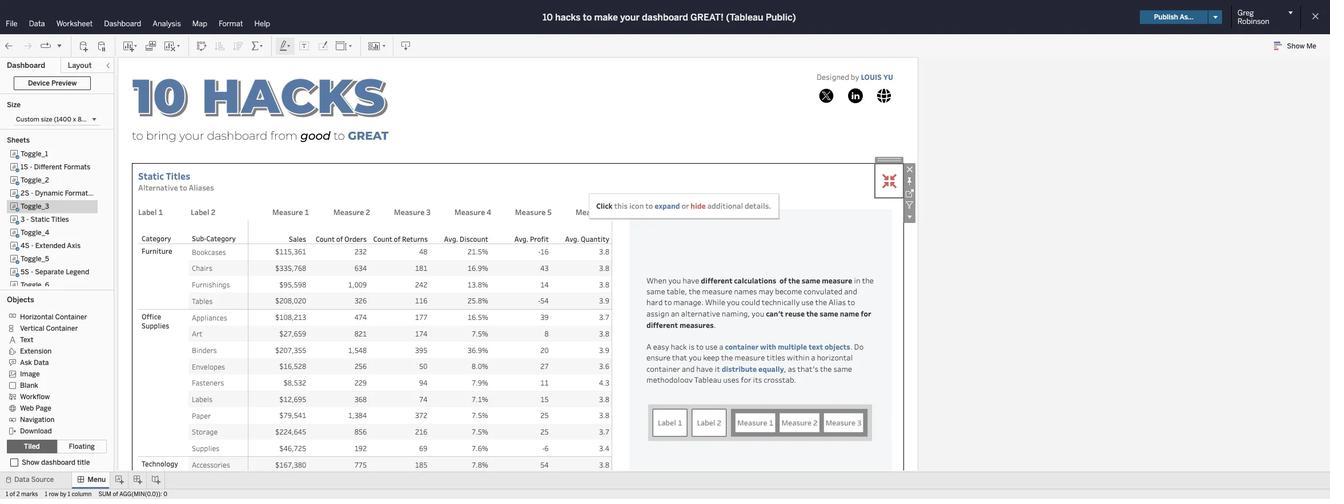 Task type: vqa. For each thing, say whether or not it's contained in the screenshot.
hard
yes



Task type: locate. For each thing, give the bounding box(es) containing it.
crosstab.
[[764, 375, 796, 386]]

0 vertical spatial static
[[138, 170, 164, 182]]

details.
[[745, 201, 771, 211]]

4 measure from the left
[[455, 207, 485, 218]]

5 measure from the left
[[515, 207, 546, 218]]

analysis
[[153, 19, 181, 28]]

alternative
[[138, 183, 178, 193]]

measure down a easy hack is to use a container with multiple text objects
[[735, 353, 765, 363]]

measure for measure 4
[[455, 207, 485, 218]]

horizontal
[[817, 353, 853, 363]]

(1400
[[54, 116, 71, 123]]

1 vertical spatial have
[[696, 364, 713, 375]]

in the same table, the measure names may become convulated and hard to manage. while you could technically use the alias to assign an alternative naming, you
[[647, 276, 876, 319]]

format workbook image
[[317, 40, 328, 52]]

measure up count of returns, . press space to toggle selection. press escape to go back to the left margin. use arrow keys to navigate headers text box
[[394, 207, 425, 218]]

2 horizontal spatial 2
[[366, 207, 370, 218]]

to left make
[[583, 12, 592, 23]]

remove from dashboard image
[[904, 163, 916, 175]]

fit image
[[335, 40, 354, 52]]

have up tableau
[[696, 364, 713, 375]]

container for horizontal container
[[55, 313, 87, 321]]

image option
[[7, 368, 99, 380]]

it
[[715, 364, 720, 375]]

1 vertical spatial use
[[705, 342, 718, 352]]

- for 4s
[[31, 242, 34, 250]]

different inside can't reuse the same name for different measures
[[647, 320, 678, 330]]

1 horizontal spatial label
[[191, 207, 209, 218]]

titles down the 2s - dynamic formatting
[[51, 216, 69, 224]]

Supplies, Sub-Category. Press Space to toggle selection. Press Escape to go back to the left margin. Use arrow keys to navigate headers text field
[[188, 440, 248, 457]]

0 vertical spatial have
[[683, 276, 699, 286]]

0 vertical spatial container
[[725, 342, 759, 352]]

1 horizontal spatial show
[[1287, 42, 1305, 50]]

2 left marks
[[16, 492, 20, 499]]

0 vertical spatial data
[[29, 19, 45, 28]]

for left 'its'
[[741, 375, 751, 386]]

1 up sales, . press space to toggle selection. press escape to go back to the left margin. use arrow keys to navigate headers text field
[[305, 207, 309, 218]]

marks. press enter to open the view data window.. use arrow keys to navigate data visualization elements. image
[[875, 164, 904, 198], [248, 244, 612, 500]]

0 horizontal spatial for
[[741, 375, 751, 386]]

to up the name
[[848, 298, 855, 308]]

different down assign
[[647, 320, 678, 330]]

container up distribute
[[725, 342, 759, 352]]

2 down aliases
[[211, 207, 215, 218]]

Binders, Sub-Category. Press Space to toggle selection. Press Escape to go back to the left margin. Use arrow keys to navigate headers text field
[[188, 342, 248, 359]]

0 horizontal spatial replay animation image
[[40, 40, 51, 52]]

0 horizontal spatial by
[[60, 492, 66, 499]]

3 up count of returns, . press space to toggle selection. press escape to go back to the left margin. use arrow keys to navigate headers text box
[[426, 207, 431, 218]]

measure 5
[[515, 207, 552, 218]]

2 up count of orders, . press space to toggle selection. press escape to go back to the left margin. use arrow keys to navigate headers text field
[[366, 207, 370, 218]]

duplicate image
[[145, 40, 157, 52]]

for inside can't reuse the same name for different measures
[[861, 309, 871, 319]]

container up the vertical container option
[[55, 313, 87, 321]]

new data source image
[[78, 40, 90, 52]]

go to sheet image
[[904, 187, 916, 199]]

0 vertical spatial measure
[[822, 276, 852, 286]]

additional
[[708, 201, 743, 211]]

same down horizontal
[[834, 364, 852, 375]]

Bookcases, Sub-Category. Press Space to toggle selection. Press Escape to go back to the left margin. Use arrow keys to navigate headers text field
[[188, 244, 248, 260]]

ask data
[[20, 359, 49, 367]]

the right reuse at the right bottom of the page
[[806, 309, 818, 319]]

same inside in the same table, the measure names may become convulated and hard to manage. while you could technically use the alias to assign an alternative naming, you
[[647, 287, 665, 297]]

1 horizontal spatial dashboard
[[104, 19, 141, 28]]

blank option
[[7, 380, 99, 391]]

3 down 'toggle_3'
[[21, 216, 25, 224]]

use up keep
[[705, 342, 718, 352]]

name
[[840, 309, 859, 319]]

3 inside list box
[[21, 216, 25, 224]]

dashboard down togglestate option group
[[41, 459, 75, 467]]

to right is
[[696, 342, 704, 352]]

1 horizontal spatial container
[[725, 342, 759, 352]]

1 horizontal spatial by
[[851, 72, 859, 82]]

(tableau
[[726, 12, 763, 23]]

data up 1 of 2 marks
[[14, 476, 29, 484]]

1 vertical spatial data
[[34, 359, 49, 367]]

to right icon on the top
[[646, 201, 653, 211]]

manage.
[[674, 298, 704, 308]]

0 horizontal spatial show
[[22, 459, 39, 467]]

10 hacks to make your dashboard great! (tableau public)
[[543, 12, 796, 23]]

when you have different calculations  of the same measure
[[647, 276, 852, 286]]

1 left "column"
[[68, 492, 70, 499]]

and down in at the right bottom of the page
[[844, 287, 857, 297]]

0 horizontal spatial different
[[647, 320, 678, 330]]

label down alternative
[[138, 207, 157, 218]]

label 1
[[138, 207, 163, 218]]

toggle_1
[[21, 150, 48, 158]]

- right 4s
[[31, 242, 34, 250]]

1 vertical spatial titles
[[51, 216, 69, 224]]

measure for measure 3
[[394, 207, 425, 218]]

icon
[[629, 201, 644, 211]]

1 horizontal spatial .
[[850, 342, 853, 352]]

Chairs, Sub-Category. Press Space to toggle selection. Press Escape to go back to the left margin. Use arrow keys to navigate headers text field
[[188, 260, 248, 276]]

0 horizontal spatial of
[[10, 492, 15, 499]]

1 horizontal spatial use
[[802, 298, 814, 308]]

container down ensure
[[647, 364, 680, 375]]

swap rows and columns image
[[196, 40, 207, 52]]

show for show me
[[1287, 42, 1305, 50]]

show
[[1287, 42, 1305, 50], [22, 459, 39, 467]]

1 measure from the left
[[272, 207, 303, 218]]

tableau
[[694, 375, 722, 386]]

1 horizontal spatial measure
[[735, 353, 765, 363]]

Office Supplies, Category. Press Space to toggle selection. Press Escape to go back to the left margin. Use arrow keys to navigate headers text field
[[138, 310, 188, 457]]

1 label from the left
[[138, 207, 157, 218]]

1 horizontal spatial for
[[861, 309, 871, 319]]

2 measure from the left
[[333, 207, 364, 218]]

show inside button
[[1287, 42, 1305, 50]]

static up alternative
[[138, 170, 164, 182]]

0 vertical spatial titles
[[166, 170, 190, 182]]

help
[[255, 19, 270, 28]]

the right keep
[[721, 353, 733, 363]]

within
[[787, 353, 810, 363]]

marks
[[21, 492, 38, 499]]

label down aliases
[[191, 207, 209, 218]]

yu
[[884, 72, 893, 81]]

2 horizontal spatial of
[[780, 276, 787, 286]]

0 vertical spatial different
[[701, 276, 733, 286]]

device
[[28, 79, 50, 87]]

of up "become" on the right of page
[[780, 276, 787, 286]]

the down horizontal
[[820, 364, 832, 375]]

same down when
[[647, 287, 665, 297]]

show left me
[[1287, 42, 1305, 50]]

titles inside static titles alternative to aliases
[[166, 170, 190, 182]]

1 vertical spatial static
[[30, 216, 50, 224]]

1 vertical spatial container
[[46, 325, 78, 333]]

container inside . do ensure that you keep the measure titles within a horizontal container and have it
[[647, 364, 680, 375]]

2 label from the left
[[191, 207, 209, 218]]

navigation
[[20, 416, 55, 424]]

ask data option
[[7, 357, 99, 368]]

measure up sales, . press space to toggle selection. press escape to go back to the left margin. use arrow keys to navigate headers text field
[[272, 207, 303, 218]]

the inside . do ensure that you keep the measure titles within a horizontal container and have it
[[721, 353, 733, 363]]

1 vertical spatial a
[[811, 353, 815, 363]]

1 horizontal spatial and
[[844, 287, 857, 297]]

by inside static titles "application"
[[851, 72, 859, 82]]

0 horizontal spatial .
[[714, 320, 716, 331]]

1 vertical spatial marks. press enter to open the view data window.. use arrow keys to navigate data visualization elements. image
[[248, 244, 612, 500]]

container inside the vertical container option
[[46, 325, 78, 333]]

image image
[[132, 60, 400, 147], [814, 87, 839, 105], [876, 88, 892, 104], [848, 89, 863, 103], [647, 402, 875, 445]]

data down extension
[[34, 359, 49, 367]]

same up convulated
[[802, 276, 820, 286]]

sum of agg(min(0.0)): 0
[[98, 492, 167, 499]]

0 vertical spatial .
[[714, 320, 716, 331]]

custom
[[16, 116, 39, 123]]

- right 1s
[[30, 163, 32, 171]]

same down alias
[[820, 309, 839, 319]]

toggle_4
[[21, 229, 49, 237]]

1 vertical spatial for
[[741, 375, 751, 386]]

static up the toggle_4
[[30, 216, 50, 224]]

1 vertical spatial different
[[647, 320, 678, 330]]

clear sheet image
[[163, 40, 182, 52]]

1 vertical spatial show
[[22, 459, 39, 467]]

x
[[73, 116, 76, 123]]

titles
[[767, 353, 785, 363]]

1 horizontal spatial marks. press enter to open the view data window.. use arrow keys to navigate data visualization elements. image
[[875, 164, 904, 198]]

1 of 2 marks
[[6, 492, 38, 499]]

measure
[[272, 207, 303, 218], [333, 207, 364, 218], [394, 207, 425, 218], [455, 207, 485, 218], [515, 207, 546, 218], [576, 207, 606, 218]]

by
[[851, 72, 859, 82], [60, 492, 66, 499]]

for right the name
[[861, 309, 871, 319]]

. inside . do ensure that you keep the measure titles within a horizontal container and have it
[[850, 342, 853, 352]]

3 measure from the left
[[394, 207, 425, 218]]

toggle_3
[[21, 203, 49, 211]]

3
[[426, 207, 431, 218], [21, 216, 25, 224]]

0 vertical spatial by
[[851, 72, 859, 82]]

- right 5s
[[31, 268, 33, 276]]

a up keep
[[719, 342, 724, 352]]

- right 2s
[[31, 190, 33, 198]]

replay animation image left new data source image
[[56, 42, 63, 49]]

1 vertical spatial dashboard
[[41, 459, 75, 467]]

different inside when you have different calculations  of the same measure
[[701, 276, 733, 286]]

publish as... button
[[1140, 10, 1208, 24]]

list box
[[7, 148, 107, 292]]

1 horizontal spatial of
[[113, 492, 118, 499]]

use as filter image
[[904, 199, 916, 211]]

. down 'alternative'
[[714, 320, 716, 331]]

have up table,
[[683, 276, 699, 286]]

6 measure from the left
[[576, 207, 606, 218]]

measure for measure 6
[[576, 207, 606, 218]]

different
[[34, 163, 62, 171]]

1 horizontal spatial 3
[[426, 207, 431, 218]]

publish as...
[[1154, 13, 1194, 21]]

1 vertical spatial container
[[647, 364, 680, 375]]

measure left 5
[[515, 207, 546, 218]]

column
[[72, 492, 92, 499]]

1 horizontal spatial static
[[138, 170, 164, 182]]

0 horizontal spatial dashboard
[[41, 459, 75, 467]]

0 horizontal spatial measure
[[702, 287, 733, 297]]

1 horizontal spatial a
[[811, 353, 815, 363]]

1 vertical spatial measure
[[702, 287, 733, 297]]

you up naming,
[[727, 298, 740, 308]]

0 vertical spatial show
[[1287, 42, 1305, 50]]

2s - dynamic formatting
[[21, 190, 101, 198]]

1 vertical spatial and
[[682, 364, 695, 375]]

data
[[29, 19, 45, 28], [34, 359, 49, 367], [14, 476, 29, 484]]

you down is
[[689, 353, 702, 363]]

and
[[844, 287, 857, 297], [682, 364, 695, 375]]

container down horizontal container
[[46, 325, 78, 333]]

titles up alternative
[[166, 170, 190, 182]]

label for label 1
[[138, 207, 157, 218]]

the inside when you have different calculations  of the same measure
[[788, 276, 800, 286]]

alias
[[829, 298, 846, 308]]

. left do
[[850, 342, 853, 352]]

of left marks
[[10, 492, 15, 499]]

Paper, Sub-Category. Press Space to toggle selection. Press Escape to go back to the left margin. Use arrow keys to navigate headers text field
[[188, 408, 248, 424]]

of inside when you have different calculations  of the same measure
[[780, 276, 787, 286]]

download
[[20, 428, 52, 436]]

container inside horizontal container option
[[55, 313, 87, 321]]

2 vertical spatial measure
[[735, 353, 765, 363]]

separate
[[35, 268, 64, 276]]

0 vertical spatial for
[[861, 309, 871, 319]]

0 horizontal spatial container
[[647, 364, 680, 375]]

,
[[784, 364, 786, 375]]

have
[[683, 276, 699, 286], [696, 364, 713, 375]]

0 horizontal spatial dashboard
[[7, 61, 45, 70]]

1 horizontal spatial titles
[[166, 170, 190, 182]]

can't
[[766, 309, 784, 319]]

data inside ask data option
[[34, 359, 49, 367]]

measure up count of orders, . press space to toggle selection. press escape to go back to the left margin. use arrow keys to navigate headers text field
[[333, 207, 364, 218]]

measure 4
[[455, 207, 491, 218]]

that
[[672, 353, 687, 363]]

Appliances, Sub-Category. Press Space to toggle selection. Press Escape to go back to the left margin. Use arrow keys to navigate headers text field
[[188, 310, 248, 326]]

of right sum
[[113, 492, 118, 499]]

more options image
[[904, 211, 916, 223]]

show mark labels image
[[299, 40, 310, 52]]

a easy hack is to use a container with multiple text objects
[[647, 342, 850, 352]]

1 left row
[[45, 492, 47, 499]]

measure for measure 2
[[333, 207, 364, 218]]

by left louis
[[851, 72, 859, 82]]

- down 'toggle_3'
[[26, 216, 29, 224]]

0 horizontal spatial titles
[[51, 216, 69, 224]]

0 vertical spatial a
[[719, 342, 724, 352]]

of for sum of agg(min(0.0)): 0
[[113, 492, 118, 499]]

web
[[20, 405, 34, 413]]

undo image
[[3, 40, 15, 52]]

a down text
[[811, 353, 815, 363]]

0 horizontal spatial and
[[682, 364, 695, 375]]

measure left 6
[[576, 207, 606, 218]]

data up redo icon
[[29, 19, 45, 28]]

measure up convulated
[[822, 276, 852, 286]]

2 horizontal spatial measure
[[822, 276, 852, 286]]

1 vertical spatial .
[[850, 342, 853, 352]]

show down tiled
[[22, 459, 39, 467]]

the down convulated
[[815, 298, 827, 308]]

2 vertical spatial data
[[14, 476, 29, 484]]

dashboard up new worksheet icon
[[104, 19, 141, 28]]

text option
[[7, 334, 99, 346]]

a
[[719, 342, 724, 352], [811, 353, 815, 363]]

while
[[705, 298, 725, 308]]

same inside , as that's the same methodology tableau uses for its crosstab.
[[834, 364, 852, 375]]

measure left '4'
[[455, 207, 485, 218]]

public)
[[766, 12, 796, 23]]

have inside . do ensure that you keep the measure titles within a horizontal container and have it
[[696, 364, 713, 375]]

measure 3
[[394, 207, 431, 218]]

size
[[41, 116, 52, 123]]

use
[[802, 298, 814, 308], [705, 342, 718, 352]]

by right row
[[60, 492, 66, 499]]

totals image
[[251, 40, 264, 52]]

0 vertical spatial container
[[55, 313, 87, 321]]

the up "become" on the right of page
[[788, 276, 800, 286]]

1 horizontal spatial dashboard
[[642, 12, 688, 23]]

horizontal
[[20, 313, 53, 321]]

0 horizontal spatial label
[[138, 207, 157, 218]]

different
[[701, 276, 733, 286], [647, 320, 678, 330]]

text
[[20, 336, 33, 344]]

0 vertical spatial and
[[844, 287, 857, 297]]

0 horizontal spatial 3
[[21, 216, 25, 224]]

data for data source
[[14, 476, 29, 484]]

- for 3
[[26, 216, 29, 224]]

0 horizontal spatial 2
[[16, 492, 20, 499]]

naming,
[[722, 309, 750, 319]]

titles inside list box
[[51, 216, 69, 224]]

1 horizontal spatial 2
[[211, 207, 215, 218]]

greg robinson
[[1238, 9, 1270, 26]]

0 vertical spatial dashboard
[[642, 12, 688, 23]]

replay animation image right redo icon
[[40, 40, 51, 52]]

different up while
[[701, 276, 733, 286]]

10
[[543, 12, 553, 23]]

1 row by 1 column
[[45, 492, 92, 499]]

legend
[[66, 268, 89, 276]]

replay animation image
[[40, 40, 51, 52], [56, 42, 63, 49]]

dashboard right your
[[642, 12, 688, 23]]

show/hide cards image
[[368, 40, 386, 52]]

Furnishings, Sub-Category. Press Space to toggle selection. Press Escape to go back to the left margin. Use arrow keys to navigate headers text field
[[188, 276, 248, 293]]

0 vertical spatial use
[[802, 298, 814, 308]]

use up reuse at the right bottom of the page
[[802, 298, 814, 308]]

the right in at the right bottom of the page
[[862, 276, 874, 286]]

data source
[[14, 476, 54, 484]]

to
[[583, 12, 592, 23], [180, 183, 187, 193], [646, 201, 653, 211], [664, 298, 672, 308], [848, 298, 855, 308], [696, 342, 704, 352]]

toggle_5
[[21, 255, 49, 263]]

label for label 2
[[191, 207, 209, 218]]

worksheet
[[56, 19, 93, 28]]

to left aliases
[[180, 183, 187, 193]]

3 inside static titles "application"
[[426, 207, 431, 218]]

Storage, Sub-Category. Press Space to toggle selection. Press Escape to go back to the left margin. Use arrow keys to navigate headers text field
[[188, 424, 248, 440]]

and down that
[[682, 364, 695, 375]]

show for show dashboard title
[[22, 459, 39, 467]]

togglestate option group
[[7, 440, 107, 454]]

fix width image
[[904, 175, 916, 187]]

measure up while
[[702, 287, 733, 297]]

dashboard down redo icon
[[7, 61, 45, 70]]

1 horizontal spatial different
[[701, 276, 733, 286]]

Technology, Category. Press Space to toggle selection. Press Escape to go back to the left margin. Use arrow keys to navigate headers text field
[[138, 457, 188, 500]]



Task type: describe. For each thing, give the bounding box(es) containing it.
and inside . do ensure that you keep the measure titles within a horizontal container and have it
[[682, 364, 695, 375]]

extension
[[20, 348, 52, 356]]

measure inside . do ensure that you keep the measure titles within a horizontal container and have it
[[735, 353, 765, 363]]

uses
[[723, 375, 739, 386]]

1 vertical spatial by
[[60, 492, 66, 499]]

static titles application
[[114, 57, 1329, 500]]

1 down alternative
[[158, 207, 163, 218]]

measure 2
[[333, 207, 370, 218]]

may
[[759, 287, 774, 297]]

floating
[[69, 443, 95, 451]]

make
[[594, 12, 618, 23]]

alternative
[[681, 309, 720, 319]]

list box containing toggle_1
[[7, 148, 107, 292]]

static titles alternative to aliases
[[138, 170, 214, 193]]

container inside a easy hack is to use a container with multiple text objects
[[725, 342, 759, 352]]

5
[[547, 207, 552, 218]]

measure for measure 1
[[272, 207, 303, 218]]

names
[[734, 287, 757, 297]]

workflow
[[20, 393, 50, 401]]

Accessories, Sub-Category. Press Space to toggle selection. Press Escape to go back to the left margin. Use arrow keys to navigate headers text field
[[188, 457, 248, 474]]

to inside static titles alternative to aliases
[[180, 183, 187, 193]]

0 horizontal spatial static
[[30, 216, 50, 224]]

technically
[[762, 298, 800, 308]]

a
[[647, 342, 652, 352]]

- for 1s
[[30, 163, 32, 171]]

as...
[[1180, 13, 1194, 21]]

2 for measure 2
[[366, 207, 370, 218]]

vertical container option
[[7, 323, 99, 334]]

measure inside in the same table, the measure names may become convulated and hard to manage. while you could technically use the alias to assign an alternative naming, you
[[702, 287, 733, 297]]

with
[[760, 342, 776, 352]]

show dashboard title
[[22, 459, 90, 467]]

table,
[[667, 287, 687, 297]]

you up table,
[[668, 276, 681, 286]]

1 left marks
[[6, 492, 8, 499]]

- for 5s
[[31, 268, 33, 276]]

web page option
[[7, 403, 99, 414]]

preview
[[51, 79, 77, 87]]

. do ensure that you keep the measure titles within a horizontal container and have it
[[647, 342, 865, 375]]

custom size (1400 x 850)
[[16, 116, 92, 123]]

3 - static titles
[[21, 216, 69, 224]]

the up manage.
[[689, 287, 701, 297]]

ensure
[[647, 353, 671, 363]]

0 horizontal spatial use
[[705, 342, 718, 352]]

Avg. Quantity, . Press Space to toggle selection. Press Escape to go back to the left margin. Use arrow keys to navigate headers text field
[[551, 221, 612, 244]]

designed
[[817, 72, 849, 82]]

you down could
[[752, 309, 764, 319]]

is
[[689, 342, 695, 352]]

hacks
[[555, 12, 581, 23]]

designed by louis yu
[[817, 72, 893, 82]]

Count of Returns, . Press Space to toggle selection. Press Escape to go back to the left margin. Use arrow keys to navigate headers text field
[[369, 221, 430, 244]]

axis
[[67, 242, 81, 250]]

vertical container
[[20, 325, 78, 333]]

toggle_2
[[21, 177, 49, 184]]

source
[[31, 476, 54, 484]]

sort ascending image
[[214, 40, 226, 52]]

in
[[854, 276, 861, 286]]

show me
[[1287, 42, 1317, 50]]

2 for label 2
[[211, 207, 215, 218]]

measure 6
[[576, 207, 612, 218]]

measures
[[680, 320, 714, 330]]

Sales, . Press Space to toggle selection. Press Escape to go back to the left margin. Use arrow keys to navigate headers text field
[[248, 221, 308, 244]]

0 horizontal spatial marks. press enter to open the view data window.. use arrow keys to navigate data visualization elements. image
[[248, 244, 612, 500]]

the inside , as that's the same methodology tableau uses for its crosstab.
[[820, 364, 832, 375]]

multiple
[[778, 342, 807, 352]]

do
[[854, 342, 864, 352]]

vertical
[[20, 325, 44, 333]]

Art, Sub-Category. Press Space to toggle selection. Press Escape to go back to the left margin. Use arrow keys to navigate headers text field
[[188, 326, 248, 342]]

use inside in the same table, the measure names may become convulated and hard to manage. while you could technically use the alias to assign an alternative naming, you
[[802, 298, 814, 308]]

Count of Orders, . Press Space to toggle selection. Press Escape to go back to the left margin. Use arrow keys to navigate headers text field
[[308, 221, 369, 244]]

container for vertical container
[[46, 325, 78, 333]]

Labels, Sub-Category. Press Space to toggle selection. Press Escape to go back to the left margin. Use arrow keys to navigate headers text field
[[188, 391, 248, 408]]

4s
[[21, 242, 29, 250]]

extension option
[[7, 346, 99, 357]]

for inside , as that's the same methodology tableau uses for its crosstab.
[[741, 375, 751, 386]]

methodology
[[647, 375, 693, 386]]

0 horizontal spatial a
[[719, 342, 724, 352]]

could
[[741, 298, 760, 308]]

great!
[[691, 12, 724, 23]]

download image
[[400, 40, 412, 52]]

collapse image
[[105, 62, 111, 69]]

the inside can't reuse the same name for different measures
[[806, 309, 818, 319]]

Fasteners, Sub-Category. Press Space to toggle selection. Press Escape to go back to the left margin. Use arrow keys to navigate headers text field
[[188, 375, 248, 391]]

of for 1 of 2 marks
[[10, 492, 15, 499]]

1s - different formats
[[21, 163, 90, 171]]

measure inside when you have different calculations  of the same measure
[[822, 276, 852, 286]]

or
[[682, 201, 689, 211]]

measure for measure 5
[[515, 207, 546, 218]]

new worksheet image
[[122, 40, 138, 52]]

0 vertical spatial marks. press enter to open the view data window.. use arrow keys to navigate data visualization elements. image
[[875, 164, 904, 198]]

horizontal container option
[[7, 311, 99, 323]]

. for . do ensure that you keep the measure titles within a horizontal container and have it
[[850, 342, 853, 352]]

highlight image
[[279, 40, 292, 52]]

1 vertical spatial dashboard
[[7, 61, 45, 70]]

equally
[[759, 364, 784, 374]]

expand
[[655, 201, 680, 211]]

5s - separate legend
[[21, 268, 89, 276]]

workflow option
[[7, 391, 99, 403]]

toggle_6
[[21, 282, 49, 290]]

ask
[[20, 359, 32, 367]]

to up an
[[664, 298, 672, 308]]

assign
[[647, 309, 669, 319]]

and inside in the same table, the measure names may become convulated and hard to manage. while you could technically use the alias to assign an alternative naming, you
[[844, 287, 857, 297]]

device preview button
[[14, 77, 91, 90]]

. for .
[[714, 320, 716, 331]]

data for data
[[29, 19, 45, 28]]

navigation option
[[7, 414, 99, 426]]

download option
[[7, 426, 99, 437]]

easy
[[653, 342, 669, 352]]

device preview
[[28, 79, 77, 87]]

Tables, Sub-Category. Press Space to toggle selection. Press Escape to go back to the left margin. Use arrow keys to navigate headers text field
[[188, 293, 248, 310]]

- for 2s
[[31, 190, 33, 198]]

same inside can't reuse the same name for different measures
[[820, 309, 839, 319]]

format
[[219, 19, 243, 28]]

this
[[614, 201, 628, 211]]

static inside static titles alternative to aliases
[[138, 170, 164, 182]]

0
[[163, 492, 167, 499]]

objects
[[7, 296, 34, 304]]

formats
[[64, 163, 90, 171]]

sum
[[98, 492, 111, 499]]

aliases
[[189, 183, 214, 193]]

objects list box
[[7, 308, 107, 437]]

label 2
[[191, 207, 215, 218]]

0 vertical spatial dashboard
[[104, 19, 141, 28]]

show me button
[[1269, 37, 1327, 55]]

a inside . do ensure that you keep the measure titles within a horizontal container and have it
[[811, 353, 815, 363]]

sort descending image
[[232, 40, 244, 52]]

image
[[20, 371, 40, 379]]

as
[[788, 364, 796, 375]]

Avg. Discount, . Press Space to toggle selection. Press Escape to go back to the left margin. Use arrow keys to navigate headers text field
[[430, 221, 491, 244]]

pause auto updates image
[[97, 40, 108, 52]]

you inside . do ensure that you keep the measure titles within a horizontal container and have it
[[689, 353, 702, 363]]

Avg. Profit, . Press Space to toggle selection. Press Escape to go back to the left margin. Use arrow keys to navigate headers text field
[[491, 221, 551, 244]]

size
[[7, 101, 21, 109]]

Furniture, Category. Press Space to toggle selection. Press Escape to go back to the left margin. Use arrow keys to navigate headers text field
[[138, 244, 188, 310]]

menu
[[88, 476, 106, 484]]

redo image
[[22, 40, 33, 52]]

Envelopes, Sub-Category. Press Space to toggle selection. Press Escape to go back to the left margin. Use arrow keys to navigate headers text field
[[188, 359, 248, 375]]

5s
[[21, 268, 29, 276]]

title
[[77, 459, 90, 467]]

1 horizontal spatial replay animation image
[[56, 42, 63, 49]]

4s - extended axis
[[21, 242, 81, 250]]

page
[[36, 405, 51, 413]]

1s
[[21, 163, 28, 171]]

me
[[1307, 42, 1317, 50]]

web page
[[20, 405, 51, 413]]

same inside when you have different calculations  of the same measure
[[802, 276, 820, 286]]

sheets
[[7, 137, 30, 145]]



